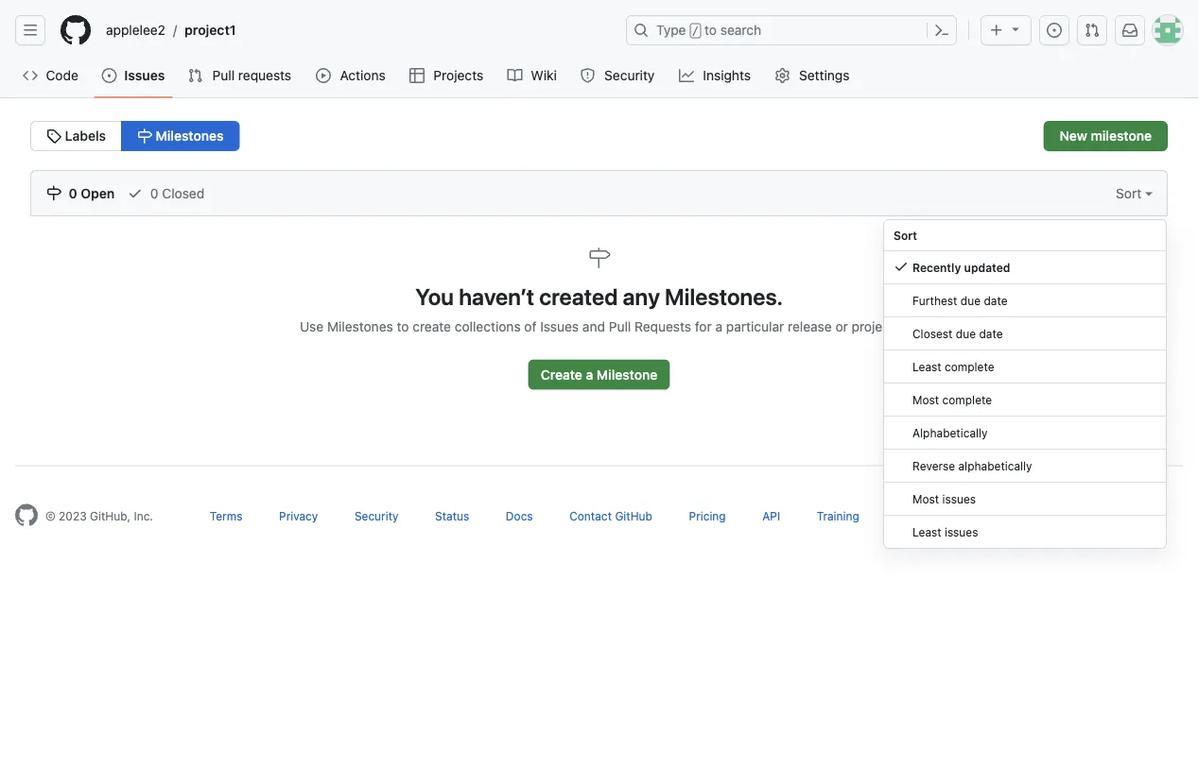 Task type: describe. For each thing, give the bounding box(es) containing it.
github
[[615, 510, 653, 523]]

plus image
[[989, 23, 1004, 38]]

graph image
[[679, 68, 694, 83]]

privacy link
[[279, 510, 318, 523]]

git pull request image
[[1085, 23, 1100, 38]]

gear image
[[775, 68, 790, 83]]

/ for type
[[692, 25, 699, 38]]

0 vertical spatial to
[[705, 22, 717, 38]]

security inside footer
[[355, 510, 399, 523]]

0 for closed
[[150, 185, 159, 201]]

date for closest due date
[[979, 327, 1003, 340]]

actions link
[[309, 61, 394, 90]]

most complete
[[913, 393, 992, 407]]

milestone
[[597, 367, 658, 383]]

labels link
[[30, 121, 122, 151]]

0 vertical spatial pull
[[212, 68, 235, 83]]

project.
[[852, 319, 898, 335]]

pull inside you haven't created any milestones. use milestones to create collections of issues and pull requests for a particular release or project.
[[609, 319, 631, 335]]

status
[[435, 510, 469, 523]]

new
[[1060, 128, 1088, 144]]

create
[[541, 367, 582, 383]]

project1
[[185, 22, 236, 38]]

and
[[582, 319, 605, 335]]

code link
[[15, 61, 86, 90]]

pricing
[[689, 510, 726, 523]]

closest
[[913, 327, 953, 340]]

insights link
[[671, 61, 760, 90]]

least issues link
[[884, 516, 1166, 549]]

milestone
[[1091, 128, 1152, 144]]

0           open link
[[46, 171, 115, 216]]

least issues
[[913, 526, 978, 539]]

tag image
[[46, 129, 61, 144]]

applelee2 link
[[98, 15, 173, 45]]

sort button
[[1102, 171, 1167, 216]]

new milestone link
[[1044, 121, 1168, 151]]

pull requests link
[[180, 61, 301, 90]]

furthest
[[913, 294, 958, 307]]

pricing link
[[689, 510, 726, 523]]

use
[[300, 319, 324, 335]]

most for most issues
[[913, 493, 939, 506]]

milestone image
[[137, 129, 152, 144]]

closest due date
[[913, 327, 1003, 340]]

most for most complete
[[913, 393, 939, 407]]

table image
[[410, 68, 425, 83]]

complete for most complete
[[943, 393, 992, 407]]

labels
[[61, 128, 106, 144]]

command palette image
[[934, 23, 950, 38]]

issues link
[[94, 61, 173, 90]]

settings
[[799, 68, 850, 83]]

terms
[[210, 510, 243, 523]]

2023
[[59, 510, 87, 523]]

complete for least complete
[[945, 360, 995, 374]]

0           open
[[65, 185, 115, 201]]

updated
[[964, 261, 1011, 274]]

1 vertical spatial a
[[586, 367, 593, 383]]

release
[[788, 319, 832, 335]]

applelee2
[[106, 22, 166, 38]]

requests
[[635, 319, 691, 335]]

recently updated
[[913, 261, 1011, 274]]

of
[[524, 319, 537, 335]]

alphabetically link
[[884, 417, 1166, 450]]

alphabetically
[[959, 460, 1032, 473]]

alphabetically
[[913, 427, 988, 440]]

0 for open
[[69, 185, 77, 201]]

play image
[[316, 68, 331, 83]]

recently updated link
[[884, 252, 1166, 285]]

git pull request image
[[188, 68, 203, 83]]

collections
[[455, 319, 521, 335]]

search
[[721, 22, 762, 38]]

create a milestone link
[[528, 360, 670, 390]]

any
[[623, 283, 660, 310]]

recently
[[913, 261, 961, 274]]

date for furthest due date
[[984, 294, 1008, 307]]

0           closed link
[[128, 171, 205, 216]]

least for least issues
[[913, 526, 942, 539]]

api
[[762, 510, 780, 523]]

created
[[539, 283, 618, 310]]

book image
[[508, 68, 523, 83]]

blog link
[[896, 510, 920, 523]]

about link
[[956, 510, 988, 523]]

github,
[[90, 510, 131, 523]]



Task type: vqa. For each thing, say whether or not it's contained in the screenshot.
the bottommost Sort
yes



Task type: locate. For each thing, give the bounding box(es) containing it.
training link
[[817, 510, 860, 523]]

new milestone
[[1060, 128, 1152, 144]]

docs link
[[506, 510, 533, 523]]

about
[[956, 510, 988, 523]]

1 vertical spatial issues
[[540, 319, 579, 335]]

blog
[[896, 510, 920, 523]]

projects link
[[402, 61, 492, 90]]

sort up check icon at the right of page
[[894, 229, 918, 242]]

1 vertical spatial least
[[913, 526, 942, 539]]

wiki
[[531, 68, 557, 83]]

security link left status link
[[355, 510, 399, 523]]

list containing applelee2 / project1
[[98, 15, 615, 45]]

code image
[[23, 68, 38, 83]]

/ for applelee2
[[173, 22, 177, 38]]

1 horizontal spatial issues
[[540, 319, 579, 335]]

complete down least complete
[[943, 393, 992, 407]]

1 horizontal spatial a
[[715, 319, 723, 335]]

issues up about on the right
[[943, 493, 976, 506]]

1 vertical spatial due
[[956, 327, 976, 340]]

issues
[[943, 493, 976, 506], [945, 526, 978, 539]]

1 horizontal spatial 0
[[150, 185, 159, 201]]

date inside closest due date link
[[979, 327, 1003, 340]]

0 vertical spatial issues
[[943, 493, 976, 506]]

issue opened image
[[102, 68, 117, 83]]

type / to search
[[656, 22, 762, 38]]

2 least from the top
[[913, 526, 942, 539]]

most
[[913, 393, 939, 407], [913, 493, 939, 506]]

0 vertical spatial date
[[984, 294, 1008, 307]]

notifications image
[[1123, 23, 1138, 38]]

requests
[[238, 68, 291, 83]]

menu containing sort
[[883, 219, 1167, 550]]

create a milestone
[[541, 367, 658, 383]]

1 0 from the left
[[69, 185, 77, 201]]

issues right of
[[540, 319, 579, 335]]

least complete
[[913, 360, 995, 374]]

homepage image
[[61, 15, 91, 45]]

to inside you haven't created any milestones. use milestones to create collections of issues and pull requests for a particular release or project.
[[397, 319, 409, 335]]

contact github link
[[570, 510, 653, 523]]

most issues link
[[884, 483, 1166, 516]]

© 2023 github, inc.
[[45, 510, 153, 523]]

milestones
[[327, 319, 393, 335]]

most up alphabetically on the right of the page
[[913, 393, 939, 407]]

issues down about link
[[945, 526, 978, 539]]

2 most from the top
[[913, 493, 939, 506]]

due for closest
[[956, 327, 976, 340]]

to left search on the right of the page
[[705, 22, 717, 38]]

1 horizontal spatial /
[[692, 25, 699, 38]]

/ left project1
[[173, 22, 177, 38]]

1 vertical spatial to
[[397, 319, 409, 335]]

footer containing © 2023 github, inc.
[[0, 466, 1198, 575]]

1 vertical spatial security
[[355, 510, 399, 523]]

©
[[45, 510, 56, 523]]

least down closest
[[913, 360, 942, 374]]

to
[[705, 22, 717, 38], [397, 319, 409, 335]]

security right shield image
[[605, 68, 655, 83]]

check image
[[894, 259, 909, 274]]

issues for least issues
[[945, 526, 978, 539]]

0 horizontal spatial to
[[397, 319, 409, 335]]

0 horizontal spatial issues
[[124, 68, 165, 83]]

1 vertical spatial most
[[913, 493, 939, 506]]

/ inside type / to search
[[692, 25, 699, 38]]

milestone image up created
[[588, 247, 611, 270]]

footer
[[0, 466, 1198, 575]]

0 horizontal spatial a
[[586, 367, 593, 383]]

complete
[[945, 360, 995, 374], [943, 393, 992, 407]]

1 horizontal spatial to
[[705, 22, 717, 38]]

insights
[[703, 68, 751, 83]]

project1 link
[[177, 15, 244, 45]]

0           closed
[[147, 185, 205, 201]]

/ inside 'applelee2 / project1'
[[173, 22, 177, 38]]

issues inside you haven't created any milestones. use milestones to create collections of issues and pull requests for a particular release or project.
[[540, 319, 579, 335]]

pull
[[212, 68, 235, 83], [609, 319, 631, 335]]

0 vertical spatial security
[[605, 68, 655, 83]]

0 horizontal spatial security
[[355, 510, 399, 523]]

furthest due date
[[913, 294, 1008, 307]]

a
[[715, 319, 723, 335], [586, 367, 593, 383]]

0 horizontal spatial 0
[[69, 185, 77, 201]]

due right closest
[[956, 327, 976, 340]]

0 horizontal spatial milestone image
[[46, 186, 61, 201]]

2 0 from the left
[[150, 185, 159, 201]]

issue opened image
[[1047, 23, 1062, 38]]

0 horizontal spatial /
[[173, 22, 177, 38]]

most issues
[[913, 493, 976, 506]]

closest due date link
[[884, 318, 1166, 351]]

milestone image inside 0           open link
[[46, 186, 61, 201]]

create
[[413, 319, 451, 335]]

complete down closest due date
[[945, 360, 995, 374]]

a right 'for'
[[715, 319, 723, 335]]

due
[[961, 294, 981, 307], [956, 327, 976, 340]]

shield image
[[580, 68, 596, 83]]

0 inside 0           open link
[[69, 185, 77, 201]]

triangle down image
[[1008, 21, 1023, 36]]

or
[[836, 319, 848, 335]]

contact github
[[570, 510, 653, 523]]

you
[[415, 283, 454, 310]]

1 horizontal spatial sort
[[1116, 185, 1145, 201]]

pull right and
[[609, 319, 631, 335]]

0 horizontal spatial pull
[[212, 68, 235, 83]]

issues for most issues
[[943, 493, 976, 506]]

least complete link
[[884, 351, 1166, 384]]

to left create
[[397, 319, 409, 335]]

type
[[656, 22, 686, 38]]

0 vertical spatial security link
[[573, 61, 664, 90]]

sort down milestone in the right of the page
[[1116, 185, 1145, 201]]

1 vertical spatial issues
[[945, 526, 978, 539]]

issues
[[124, 68, 165, 83], [540, 319, 579, 335]]

1 horizontal spatial security link
[[573, 61, 664, 90]]

1 most from the top
[[913, 393, 939, 407]]

security inside "link"
[[605, 68, 655, 83]]

reverse alphabetically link
[[884, 450, 1166, 483]]

0 vertical spatial a
[[715, 319, 723, 335]]

list
[[98, 15, 615, 45]]

0 vertical spatial due
[[961, 294, 981, 307]]

a inside you haven't created any milestones. use milestones to create collections of issues and pull requests for a particular release or project.
[[715, 319, 723, 335]]

date inside furthest due date link
[[984, 294, 1008, 307]]

wiki link
[[500, 61, 565, 90]]

1 vertical spatial milestone image
[[588, 247, 611, 270]]

milestone image left the 0           open
[[46, 186, 61, 201]]

check image
[[128, 186, 143, 201]]

0 horizontal spatial security link
[[355, 510, 399, 523]]

a right create
[[586, 367, 593, 383]]

milestones.
[[665, 283, 783, 310]]

reverse alphabetically
[[913, 460, 1032, 473]]

0 vertical spatial complete
[[945, 360, 995, 374]]

milestone image
[[46, 186, 61, 201], [588, 247, 611, 270]]

1 vertical spatial security link
[[355, 510, 399, 523]]

1 horizontal spatial security
[[605, 68, 655, 83]]

sort
[[1116, 185, 1145, 201], [894, 229, 918, 242]]

settings link
[[768, 61, 859, 90]]

most complete link
[[884, 384, 1166, 417]]

reverse
[[913, 460, 955, 473]]

0 vertical spatial milestone image
[[46, 186, 61, 201]]

due down recently updated
[[961, 294, 981, 307]]

training
[[817, 510, 860, 523]]

projects
[[434, 68, 483, 83]]

pull requests
[[212, 68, 291, 83]]

issue element
[[30, 121, 240, 151]]

0 right check image
[[150, 185, 159, 201]]

for
[[695, 319, 712, 335]]

0 vertical spatial sort
[[1116, 185, 1145, 201]]

1 vertical spatial pull
[[609, 319, 631, 335]]

homepage image
[[15, 505, 38, 527]]

closed
[[162, 185, 205, 201]]

0 vertical spatial issues
[[124, 68, 165, 83]]

security link left graph icon
[[573, 61, 664, 90]]

date down updated
[[984, 294, 1008, 307]]

docs
[[506, 510, 533, 523]]

least down blog link at right bottom
[[913, 526, 942, 539]]

status link
[[435, 510, 469, 523]]

code
[[46, 68, 78, 83]]

pull right git pull request icon
[[212, 68, 235, 83]]

1 vertical spatial complete
[[943, 393, 992, 407]]

menu
[[883, 219, 1167, 550]]

/ right type
[[692, 25, 699, 38]]

0 inside 0           closed link
[[150, 185, 159, 201]]

0 horizontal spatial sort
[[894, 229, 918, 242]]

1 horizontal spatial pull
[[609, 319, 631, 335]]

security
[[605, 68, 655, 83], [355, 510, 399, 523]]

1 vertical spatial date
[[979, 327, 1003, 340]]

privacy
[[279, 510, 318, 523]]

inc.
[[134, 510, 153, 523]]

contact
[[570, 510, 612, 523]]

1 vertical spatial sort
[[894, 229, 918, 242]]

sort inside "popup button"
[[1116, 185, 1145, 201]]

date down furthest due date
[[979, 327, 1003, 340]]

0 vertical spatial most
[[913, 393, 939, 407]]

actions
[[340, 68, 386, 83]]

issues right issue opened image
[[124, 68, 165, 83]]

particular
[[726, 319, 784, 335]]

most up blog link at right bottom
[[913, 493, 939, 506]]

0 vertical spatial least
[[913, 360, 942, 374]]

least
[[913, 360, 942, 374], [913, 526, 942, 539]]

1 horizontal spatial milestone image
[[588, 247, 611, 270]]

0 left open
[[69, 185, 77, 201]]

you haven't created any milestones. use milestones to create collections of issues and pull requests for a particular release or project.
[[300, 283, 898, 335]]

furthest due date link
[[884, 285, 1166, 318]]

terms link
[[210, 510, 243, 523]]

least for least complete
[[913, 360, 942, 374]]

1 least from the top
[[913, 360, 942, 374]]

api link
[[762, 510, 780, 523]]

open
[[81, 185, 115, 201]]

security left status link
[[355, 510, 399, 523]]

due for furthest
[[961, 294, 981, 307]]

applelee2 / project1
[[106, 22, 236, 38]]



